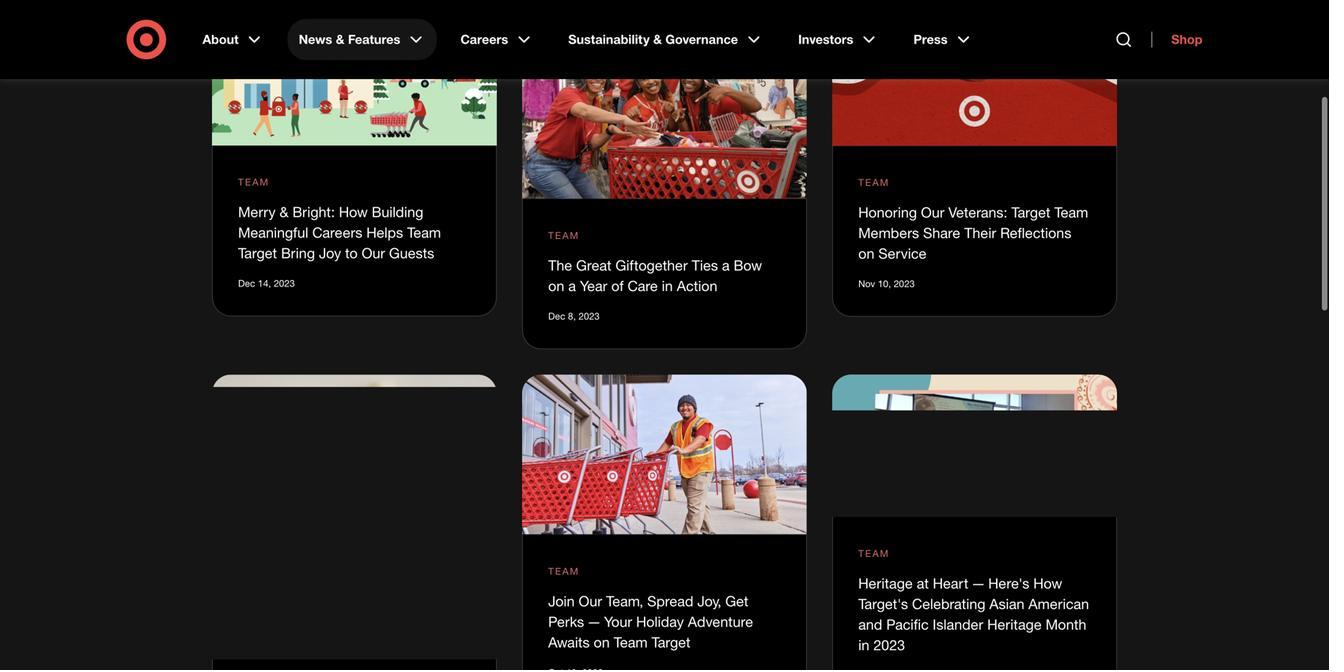 Task type: locate. For each thing, give the bounding box(es) containing it.
team link up 'join'
[[548, 564, 580, 578]]

in inside the heritage at heart — here's how target's celebrating asian american and pacific islander heritage month in 2023
[[858, 636, 869, 653]]

1 vertical spatial heritage
[[987, 616, 1042, 633]]

— inside join our team, spread joy, get perks — your holiday adventure awaits on team target
[[588, 613, 600, 630]]

0 vertical spatial our
[[921, 204, 945, 221]]

0 horizontal spatial heritage
[[858, 575, 913, 592]]

spread
[[647, 593, 693, 610]]

1 vertical spatial target
[[238, 244, 277, 262]]

0 horizontal spatial careers
[[312, 224, 362, 241]]

— left your
[[588, 613, 600, 630]]

& right news
[[336, 32, 344, 47]]

in down and
[[858, 636, 869, 653]]

1 horizontal spatial dec
[[548, 310, 565, 322]]

2023 right 8,
[[579, 310, 600, 322]]

celebrating
[[912, 595, 986, 612]]

team link for heritage
[[858, 546, 890, 560]]

careers link
[[449, 19, 545, 60]]

in right care
[[662, 277, 673, 294]]

dec left 14, at the top left of the page
[[238, 277, 255, 289]]

1 vertical spatial how
[[1033, 575, 1062, 592]]

2023 right 14, at the top left of the page
[[274, 277, 295, 289]]

and
[[858, 616, 882, 633]]

1 vertical spatial our
[[362, 244, 385, 262]]

team link up target's
[[858, 546, 890, 560]]

an illustration showing team members working at a target store and distribution center while snow falls. image
[[212, 0, 497, 146]]

2023 right the 10,
[[894, 278, 915, 290]]

dec
[[238, 277, 255, 289], [548, 310, 565, 322]]

our right 'to'
[[362, 244, 385, 262]]

veterans:
[[948, 204, 1008, 221]]

bring
[[281, 244, 315, 262]]

0 horizontal spatial a
[[568, 277, 576, 294]]

team
[[238, 176, 269, 188], [858, 177, 890, 188], [1054, 204, 1088, 221], [407, 224, 441, 241], [548, 229, 580, 241], [858, 547, 890, 559], [548, 565, 580, 577], [614, 634, 648, 651]]

our up share
[[921, 204, 945, 221]]

building
[[372, 203, 423, 220]]

target
[[1012, 204, 1050, 221], [238, 244, 277, 262], [652, 634, 691, 651]]

target inside honoring our veterans: target team members share their reflections on service
[[1012, 204, 1050, 221]]

heritage
[[858, 575, 913, 592], [987, 616, 1042, 633]]

team link
[[238, 175, 269, 189], [858, 175, 890, 190], [548, 228, 580, 242], [858, 546, 890, 560], [548, 564, 580, 578]]

target down the meaningful on the top left
[[238, 244, 277, 262]]

the great giftogether ties a bow on a year of care in action
[[548, 257, 762, 294]]

sustainability
[[568, 32, 650, 47]]

care
[[628, 277, 658, 294]]

a
[[722, 257, 730, 274], [568, 277, 576, 294]]

joy,
[[697, 593, 721, 610]]

team link up honoring
[[858, 175, 890, 190]]

1 vertical spatial —
[[588, 613, 600, 630]]

2023 down pacific
[[873, 636, 905, 653]]

2023 inside the heritage at heart — here's how target's celebrating asian american and pacific islander heritage month in 2023
[[873, 636, 905, 653]]

heritage down the asian
[[987, 616, 1042, 633]]

0 vertical spatial careers
[[461, 32, 508, 47]]

& inside merry & bright: how building meaningful careers helps team target bring joy to our guests
[[280, 203, 289, 220]]

1 horizontal spatial a
[[722, 257, 730, 274]]

helps
[[366, 224, 403, 241]]

shop
[[1171, 32, 1203, 47]]

team up the
[[548, 229, 580, 241]]

1 vertical spatial a
[[568, 277, 576, 294]]

month
[[1046, 616, 1086, 633]]

1 vertical spatial in
[[858, 636, 869, 653]]

1 horizontal spatial heritage
[[987, 616, 1042, 633]]

0 horizontal spatial &
[[280, 203, 289, 220]]

2 horizontal spatial on
[[858, 245, 874, 262]]

press link
[[902, 19, 984, 60]]

2 vertical spatial target
[[652, 634, 691, 651]]

1 vertical spatial on
[[548, 277, 564, 294]]

0 vertical spatial how
[[339, 203, 368, 220]]

how
[[339, 203, 368, 220], [1033, 575, 1062, 592]]

0 vertical spatial target
[[1012, 204, 1050, 221]]

features
[[348, 32, 400, 47]]

0 vertical spatial dec
[[238, 277, 255, 289]]

join our team, spread joy, get perks — your holiday adventure awaits on team target link
[[548, 593, 753, 651]]

0 horizontal spatial in
[[662, 277, 673, 294]]

on
[[858, 245, 874, 262], [548, 277, 564, 294], [594, 634, 610, 651]]

0 horizontal spatial on
[[548, 277, 564, 294]]

2023 for on
[[894, 278, 915, 290]]

on down the
[[548, 277, 564, 294]]

2 horizontal spatial target
[[1012, 204, 1050, 221]]

&
[[336, 32, 344, 47], [653, 32, 662, 47], [280, 203, 289, 220]]

heritage up target's
[[858, 575, 913, 592]]

1 horizontal spatial on
[[594, 634, 610, 651]]

team up honoring
[[858, 177, 890, 188]]

1 vertical spatial careers
[[312, 224, 362, 241]]

0 vertical spatial —
[[972, 575, 984, 592]]

the
[[548, 257, 572, 274]]

the great giftogether ties a bow on a year of care in action link
[[548, 257, 762, 294]]

action
[[677, 277, 717, 294]]

about link
[[191, 19, 275, 60]]

careers
[[461, 32, 508, 47], [312, 224, 362, 241]]

team down your
[[614, 634, 648, 651]]

team link up merry
[[238, 175, 269, 189]]

2023
[[274, 277, 295, 289], [894, 278, 915, 290], [579, 310, 600, 322], [873, 636, 905, 653]]

in
[[662, 277, 673, 294], [858, 636, 869, 653]]

0 vertical spatial in
[[662, 277, 673, 294]]

0 vertical spatial on
[[858, 245, 874, 262]]

our for honoring
[[921, 204, 945, 221]]

1 horizontal spatial how
[[1033, 575, 1062, 592]]

islander
[[933, 616, 983, 633]]

2 vertical spatial our
[[579, 593, 602, 610]]

0 horizontal spatial dec
[[238, 277, 255, 289]]

& left governance
[[653, 32, 662, 47]]

our for join
[[579, 593, 602, 610]]

1 horizontal spatial &
[[336, 32, 344, 47]]

target down holiday
[[652, 634, 691, 651]]

careers inside merry & bright: how building meaningful careers helps team target bring joy to our guests
[[312, 224, 362, 241]]

team inside join our team, spread joy, get perks — your holiday adventure awaits on team target
[[614, 634, 648, 651]]

0 horizontal spatial how
[[339, 203, 368, 220]]

—
[[972, 575, 984, 592], [588, 613, 600, 630]]

on inside honoring our veterans: target team members share their reflections on service
[[858, 245, 874, 262]]

how up "helps"
[[339, 203, 368, 220]]

team link for the
[[548, 228, 580, 242]]

1 vertical spatial dec
[[548, 310, 565, 322]]

a person in a yellow sweater sits while working at a laptop. image
[[212, 375, 497, 659]]

team,
[[606, 593, 643, 610]]

& up the meaningful on the top left
[[280, 203, 289, 220]]

dec left 8,
[[548, 310, 565, 322]]

here's
[[988, 575, 1029, 592]]

1 horizontal spatial in
[[858, 636, 869, 653]]

0 horizontal spatial target
[[238, 244, 277, 262]]

& inside "link"
[[336, 32, 344, 47]]

our right 'join'
[[579, 593, 602, 610]]

1 horizontal spatial our
[[579, 593, 602, 610]]

1 horizontal spatial —
[[972, 575, 984, 592]]

merry
[[238, 203, 276, 220]]

a right ties
[[722, 257, 730, 274]]

our inside join our team, spread joy, get perks — your holiday adventure awaits on team target
[[579, 593, 602, 610]]

team link up the
[[548, 228, 580, 242]]

team up guests
[[407, 224, 441, 241]]

1 horizontal spatial target
[[652, 634, 691, 651]]

our inside honoring our veterans: target team members share their reflections on service
[[921, 204, 945, 221]]

team inside honoring our veterans: target team members share their reflections on service
[[1054, 204, 1088, 221]]

& for bright:
[[280, 203, 289, 220]]

team up merry
[[238, 176, 269, 188]]

team link for join
[[548, 564, 580, 578]]

0 vertical spatial a
[[722, 257, 730, 274]]

how up american
[[1033, 575, 1062, 592]]

— right "heart"
[[972, 575, 984, 592]]

a left year
[[568, 277, 576, 294]]

0 horizontal spatial —
[[588, 613, 600, 630]]

1 horizontal spatial careers
[[461, 32, 508, 47]]

2 horizontal spatial &
[[653, 32, 662, 47]]

team up reflections
[[1054, 204, 1088, 221]]

2 vertical spatial on
[[594, 634, 610, 651]]

reflections
[[1000, 224, 1071, 241]]

honoring our veterans: target team members share their reflections on service
[[858, 204, 1088, 262]]

on down your
[[594, 634, 610, 651]]

target up reflections
[[1012, 204, 1050, 221]]

a graphic of a red, white and blue flag with white stars and the target logo. image
[[832, 0, 1117, 146]]

0 horizontal spatial our
[[362, 244, 385, 262]]

on up "nov"
[[858, 245, 874, 262]]

2 horizontal spatial our
[[921, 204, 945, 221]]

our inside merry & bright: how building meaningful careers helps team target bring joy to our guests
[[362, 244, 385, 262]]

0 vertical spatial heritage
[[858, 575, 913, 592]]

our
[[921, 204, 945, 221], [362, 244, 385, 262], [579, 593, 602, 610]]



Task type: describe. For each thing, give the bounding box(es) containing it.
adventure
[[688, 613, 753, 630]]

in inside the great giftogether ties a bow on a year of care in action
[[662, 277, 673, 294]]

honoring
[[858, 204, 917, 221]]

sustainability & governance
[[568, 32, 738, 47]]

target inside join our team, spread joy, get perks — your holiday adventure awaits on team target
[[652, 634, 691, 651]]

get
[[725, 593, 748, 610]]

news & features
[[299, 32, 400, 47]]

investors link
[[787, 19, 890, 60]]

merry & bright: how building meaningful careers helps team target bring joy to our guests link
[[238, 203, 441, 262]]

perks
[[548, 613, 584, 630]]

sustainability & governance link
[[557, 19, 774, 60]]

bow
[[734, 257, 762, 274]]

on inside join our team, spread joy, get perks — your holiday adventure awaits on team target
[[594, 634, 610, 651]]

heart
[[933, 575, 968, 592]]

year
[[580, 277, 607, 294]]

how inside merry & bright: how building meaningful careers helps team target bring joy to our guests
[[339, 203, 368, 220]]

great
[[576, 257, 612, 274]]

meaningful
[[238, 224, 308, 241]]

news
[[299, 32, 332, 47]]

team up target's
[[858, 547, 890, 559]]

about
[[203, 32, 239, 47]]

8,
[[568, 310, 576, 322]]

join
[[548, 593, 575, 610]]

& for features
[[336, 32, 344, 47]]

14,
[[258, 277, 271, 289]]

10,
[[878, 278, 891, 290]]

ties
[[692, 257, 718, 274]]

nov 10, 2023
[[858, 278, 915, 290]]

team link for merry
[[238, 175, 269, 189]]

& for governance
[[653, 32, 662, 47]]

target team members pose around a target cart as they shop for the great giftogether. image
[[522, 0, 807, 199]]

joy
[[319, 244, 341, 262]]

to
[[345, 244, 358, 262]]

a target team member in an orange and yellow safety vest smiles while pushing red target carts into a store. image
[[522, 375, 807, 535]]

2023 for of
[[579, 310, 600, 322]]

of
[[611, 277, 624, 294]]

awaits
[[548, 634, 590, 651]]

2023 for target
[[274, 277, 295, 289]]

their
[[964, 224, 996, 241]]

at
[[917, 575, 929, 592]]

target inside merry & bright: how building meaningful careers helps team target bring joy to our guests
[[238, 244, 277, 262]]

a group of people standing in front of a large screen image
[[832, 375, 1117, 517]]

american
[[1029, 595, 1089, 612]]

share
[[923, 224, 960, 241]]

nov
[[858, 278, 875, 290]]

dec for the great giftogether ties a bow on a year of care in action
[[548, 310, 565, 322]]

team inside merry & bright: how building meaningful careers helps team target bring joy to our guests
[[407, 224, 441, 241]]

team up 'join'
[[548, 565, 580, 577]]

target's
[[858, 595, 908, 612]]

investors
[[798, 32, 853, 47]]

guests
[[389, 244, 434, 262]]

team link for honoring
[[858, 175, 890, 190]]

— inside the heritage at heart — here's how target's celebrating asian american and pacific islander heritage month in 2023
[[972, 575, 984, 592]]

pacific
[[886, 616, 929, 633]]

service
[[878, 245, 927, 262]]

how inside the heritage at heart — here's how target's celebrating asian american and pacific islander heritage month in 2023
[[1033, 575, 1062, 592]]

heritage at heart — here's how target's celebrating asian american and pacific islander heritage month in 2023
[[858, 575, 1089, 653]]

join our team, spread joy, get perks — your holiday adventure awaits on team target
[[548, 593, 753, 651]]

dec 14, 2023
[[238, 277, 295, 289]]

heritage at heart — here's how target's celebrating asian american and pacific islander heritage month in 2023 link
[[858, 575, 1089, 653]]

giftogether
[[615, 257, 688, 274]]

honoring our veterans: target team members share their reflections on service link
[[858, 204, 1088, 262]]

asian
[[989, 595, 1025, 612]]

members
[[858, 224, 919, 241]]

governance
[[665, 32, 738, 47]]

your
[[604, 613, 632, 630]]

shop link
[[1152, 32, 1203, 47]]

merry & bright: how building meaningful careers helps team target bring joy to our guests
[[238, 203, 441, 262]]

news & features link
[[288, 19, 437, 60]]

dec for merry & bright: how building meaningful careers helps team target bring joy to our guests
[[238, 277, 255, 289]]

press
[[914, 32, 948, 47]]

dec 8, 2023
[[548, 310, 600, 322]]

bright:
[[293, 203, 335, 220]]

holiday
[[636, 613, 684, 630]]

on inside the great giftogether ties a bow on a year of care in action
[[548, 277, 564, 294]]



Task type: vqa. For each thing, say whether or not it's contained in the screenshot.
near-
no



